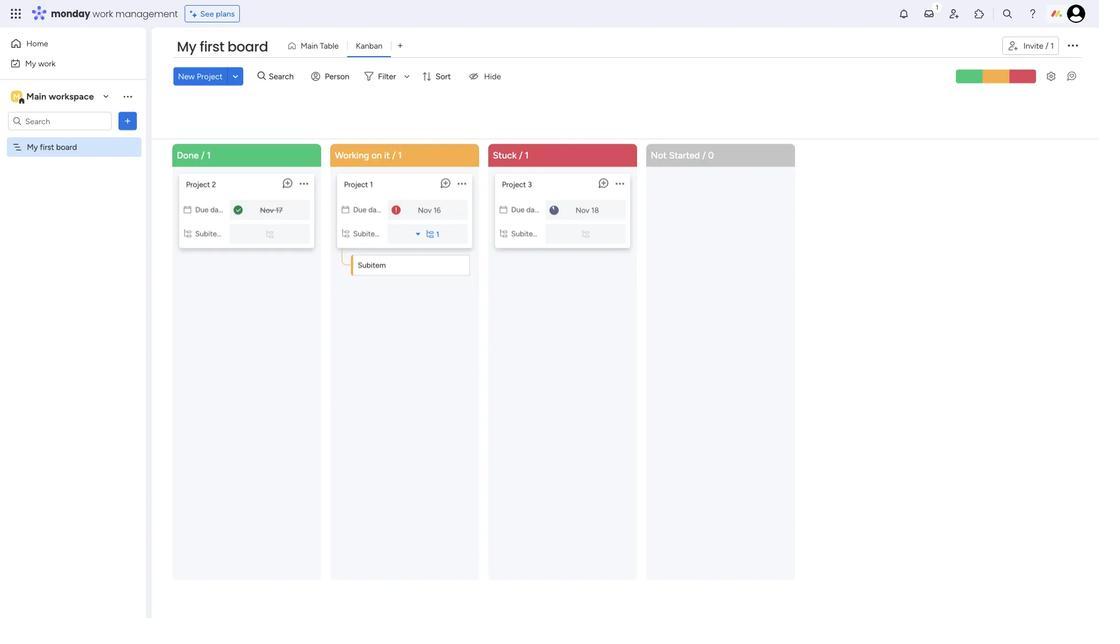 Task type: locate. For each thing, give the bounding box(es) containing it.
nov 18
[[576, 206, 599, 215]]

v2 subitems open image down "nov 17"
[[266, 230, 273, 239]]

my inside 'button'
[[25, 58, 36, 68]]

project down working
[[344, 180, 368, 189]]

16
[[434, 206, 441, 215]]

due date for done / 1
[[195, 205, 225, 214]]

my first board
[[177, 37, 268, 56], [27, 142, 77, 152]]

list box inside row group
[[337, 169, 472, 283]]

due date right v2 calendar view small outline icon
[[511, 205, 541, 214]]

Search in workspace field
[[24, 115, 96, 128]]

1 horizontal spatial nov
[[418, 206, 432, 215]]

my first board up angle down image
[[177, 37, 268, 56]]

project left 2
[[186, 180, 210, 189]]

options image down john smith 'image' at right top
[[1066, 38, 1080, 52]]

0 horizontal spatial work
[[38, 58, 56, 68]]

0 horizontal spatial v2 subitems open image
[[266, 230, 273, 239]]

1 due from the left
[[195, 205, 209, 214]]

1 horizontal spatial subitems
[[353, 229, 385, 238]]

3 v2 subitems open image from the left
[[582, 230, 589, 239]]

3
[[528, 180, 532, 189]]

management
[[115, 7, 178, 20]]

v2 overdue deadline image
[[392, 205, 401, 216]]

1 horizontal spatial v2 calendar view small outline image
[[342, 205, 349, 214]]

0 horizontal spatial my first board
[[27, 142, 77, 152]]

project 2
[[186, 180, 216, 189]]

subitems up subitem
[[353, 229, 385, 238]]

project right new at the left top
[[197, 71, 223, 81]]

v2 calendar view small outline image down project 1
[[342, 205, 349, 214]]

1 horizontal spatial v2 subtasks column small outline image
[[342, 229, 349, 238]]

1 horizontal spatial v2 subitems open image
[[426, 230, 434, 239]]

/ for invite
[[1046, 41, 1049, 51]]

v2 subtasks column small outline image down project 1
[[342, 229, 349, 238]]

nov left 18
[[576, 206, 590, 215]]

my down home
[[25, 58, 36, 68]]

first down search in workspace field
[[40, 142, 54, 152]]

project inside new project 'button'
[[197, 71, 223, 81]]

list box containing project 1
[[337, 169, 472, 283]]

0 vertical spatial work
[[92, 7, 113, 20]]

2 horizontal spatial subitems
[[511, 229, 543, 238]]

nov
[[260, 206, 274, 215], [418, 206, 432, 215], [576, 206, 590, 215]]

v2 subitems open image down nov 18
[[582, 230, 589, 239]]

subitems down 2
[[195, 229, 227, 238]]

my down search in workspace field
[[27, 142, 38, 152]]

/ right done
[[201, 150, 205, 161]]

main for main table
[[301, 41, 318, 51]]

new project
[[178, 71, 223, 81]]

v2 subtasks column small outline image down v2 calendar view small outline icon
[[500, 229, 507, 238]]

workspace
[[49, 91, 94, 102]]

1
[[1051, 41, 1054, 51], [207, 150, 211, 161], [398, 150, 402, 161], [525, 150, 529, 161], [370, 180, 373, 189], [436, 230, 439, 239]]

work inside 'button'
[[38, 58, 56, 68]]

2 subitems from the left
[[353, 229, 385, 238]]

0 horizontal spatial date
[[210, 205, 225, 214]]

2 vertical spatial my
[[27, 142, 38, 152]]

v2 subitems open image right caret down image
[[426, 230, 434, 239]]

0 vertical spatial main
[[301, 41, 318, 51]]

3 due date from the left
[[511, 205, 541, 214]]

date left v2 done deadline icon
[[210, 205, 225, 214]]

started
[[669, 150, 700, 161]]

workspace selection element
[[11, 90, 96, 104]]

v2 subtasks column small outline image down project 2
[[184, 229, 191, 238]]

3 v2 subtasks column small outline image from the left
[[500, 229, 507, 238]]

my up new at the left top
[[177, 37, 196, 56]]

/ right it
[[392, 150, 396, 161]]

subitems down 3
[[511, 229, 543, 238]]

1 inside button
[[1051, 41, 1054, 51]]

board
[[228, 37, 268, 56], [56, 142, 77, 152]]

0 vertical spatial first
[[200, 37, 224, 56]]

project
[[197, 71, 223, 81], [186, 180, 210, 189], [344, 180, 368, 189], [502, 180, 526, 189]]

person
[[325, 71, 349, 81]]

1 v2 subitems open image from the left
[[266, 230, 273, 239]]

new
[[178, 71, 195, 81]]

1 vertical spatial first
[[40, 142, 54, 152]]

option
[[0, 137, 146, 139]]

project left 3
[[502, 180, 526, 189]]

1 date from the left
[[210, 205, 225, 214]]

my inside list box
[[27, 142, 38, 152]]

main inside workspace selection element
[[26, 91, 46, 102]]

1 down working on it / 1
[[370, 180, 373, 189]]

1 right invite
[[1051, 41, 1054, 51]]

1 horizontal spatial date
[[368, 205, 383, 214]]

work for monday
[[92, 7, 113, 20]]

/ right invite
[[1046, 41, 1049, 51]]

My first board field
[[174, 37, 271, 57]]

1 horizontal spatial main
[[301, 41, 318, 51]]

1 vertical spatial work
[[38, 58, 56, 68]]

1 subitems from the left
[[195, 229, 227, 238]]

due date
[[195, 205, 225, 214], [353, 205, 383, 214], [511, 205, 541, 214]]

2 horizontal spatial nov
[[576, 206, 590, 215]]

1 vertical spatial main
[[26, 91, 46, 102]]

work right the monday
[[92, 7, 113, 20]]

inbox image
[[923, 8, 935, 19]]

v2 calendar view small outline image for project 1
[[342, 205, 349, 214]]

0 vertical spatial options image
[[1066, 38, 1080, 52]]

first
[[200, 37, 224, 56], [40, 142, 54, 152]]

v2 subtasks column small outline image for done
[[184, 229, 191, 238]]

it
[[384, 150, 390, 161]]

nov left 17
[[260, 206, 274, 215]]

date
[[210, 205, 225, 214], [368, 205, 383, 214], [526, 205, 541, 214]]

1 vertical spatial options image
[[122, 115, 133, 127]]

project for project 1
[[344, 180, 368, 189]]

2 horizontal spatial due date
[[511, 205, 541, 214]]

my first board inside field
[[177, 37, 268, 56]]

due down project 1
[[353, 205, 367, 214]]

v2 subitems open image
[[266, 230, 273, 239], [426, 230, 434, 239], [582, 230, 589, 239]]

2 horizontal spatial v2 subitems open image
[[582, 230, 589, 239]]

first inside list box
[[40, 142, 54, 152]]

Search field
[[266, 68, 300, 84]]

project inside list box
[[344, 180, 368, 189]]

2 v2 calendar view small outline image from the left
[[342, 205, 349, 214]]

3 due from the left
[[511, 205, 525, 214]]

nov 16
[[418, 206, 441, 215]]

0 horizontal spatial first
[[40, 142, 54, 152]]

0 horizontal spatial subitems
[[195, 229, 227, 238]]

3 date from the left
[[526, 205, 541, 214]]

list box
[[337, 169, 472, 283]]

/ inside invite / 1 button
[[1046, 41, 1049, 51]]

nov inside list box
[[418, 206, 432, 215]]

2 horizontal spatial due
[[511, 205, 525, 214]]

not
[[651, 150, 667, 161]]

17
[[276, 206, 283, 215]]

2 nov from the left
[[418, 206, 432, 215]]

first up new project at the left of page
[[200, 37, 224, 56]]

0 horizontal spatial v2 calendar view small outline image
[[184, 205, 191, 214]]

subitem
[[358, 261, 386, 270]]

angle down image
[[233, 72, 238, 81]]

/
[[1046, 41, 1049, 51], [201, 150, 205, 161], [392, 150, 396, 161], [519, 150, 523, 161], [702, 150, 706, 161]]

see
[[200, 9, 214, 19]]

done / 1
[[177, 150, 211, 161]]

1 horizontal spatial first
[[200, 37, 224, 56]]

plans
[[216, 9, 235, 19]]

my first board down search in workspace field
[[27, 142, 77, 152]]

row group containing done
[[170, 144, 802, 618]]

john smith image
[[1067, 5, 1086, 23]]

0 vertical spatial my
[[177, 37, 196, 56]]

v2 subitems open image for done / 1
[[266, 230, 273, 239]]

add view image
[[398, 42, 403, 50]]

apps image
[[974, 8, 985, 19]]

main right workspace icon
[[26, 91, 46, 102]]

1 vertical spatial my
[[25, 58, 36, 68]]

1 horizontal spatial my first board
[[177, 37, 268, 56]]

3 nov from the left
[[576, 206, 590, 215]]

due date down 2
[[195, 205, 225, 214]]

nov for done / 1
[[260, 206, 274, 215]]

v2 calendar view small outline image down project 2
[[184, 205, 191, 214]]

0 horizontal spatial board
[[56, 142, 77, 152]]

0 vertical spatial my first board
[[177, 37, 268, 56]]

home button
[[7, 34, 123, 53]]

workspace image
[[11, 90, 22, 103]]

sort
[[436, 71, 451, 81]]

date left v2 overdue deadline icon
[[368, 205, 383, 214]]

2 date from the left
[[368, 205, 383, 214]]

invite members image
[[949, 8, 960, 19]]

0 horizontal spatial nov
[[260, 206, 274, 215]]

1 vertical spatial board
[[56, 142, 77, 152]]

subitems
[[195, 229, 227, 238], [353, 229, 385, 238], [511, 229, 543, 238]]

2 v2 subitems open image from the left
[[426, 230, 434, 239]]

help image
[[1027, 8, 1039, 19]]

1 horizontal spatial work
[[92, 7, 113, 20]]

due down project 2
[[195, 205, 209, 214]]

due date down project 1
[[353, 205, 383, 214]]

1 nov from the left
[[260, 206, 274, 215]]

v2 subtasks column small outline image
[[184, 229, 191, 238], [342, 229, 349, 238], [500, 229, 507, 238]]

1 vertical spatial my first board
[[27, 142, 77, 152]]

due date for stuck / 1
[[511, 205, 541, 214]]

kanban
[[356, 41, 383, 51]]

0 horizontal spatial v2 subtasks column small outline image
[[184, 229, 191, 238]]

work down home
[[38, 58, 56, 68]]

home
[[26, 39, 48, 48]]

2 horizontal spatial date
[[526, 205, 541, 214]]

options image
[[1066, 38, 1080, 52], [122, 115, 133, 127]]

2 due from the left
[[353, 205, 367, 214]]

work
[[92, 7, 113, 20], [38, 58, 56, 68]]

main workspace
[[26, 91, 94, 102]]

1 horizontal spatial options image
[[1066, 38, 1080, 52]]

date down 3
[[526, 205, 541, 214]]

board down search in workspace field
[[56, 142, 77, 152]]

done
[[177, 150, 199, 161]]

2
[[212, 180, 216, 189]]

1 v2 subtasks column small outline image from the left
[[184, 229, 191, 238]]

row group
[[170, 144, 802, 618]]

due right v2 calendar view small outline icon
[[511, 205, 525, 214]]

main inside button
[[301, 41, 318, 51]]

due
[[195, 205, 209, 214], [353, 205, 367, 214], [511, 205, 525, 214]]

1 image
[[932, 1, 942, 13]]

2 horizontal spatial v2 subtasks column small outline image
[[500, 229, 507, 238]]

v2 calendar view small outline image
[[500, 205, 507, 214]]

1 v2 calendar view small outline image from the left
[[184, 205, 191, 214]]

/ right stuck at the left of page
[[519, 150, 523, 161]]

my work
[[25, 58, 56, 68]]

invite
[[1024, 41, 1044, 51]]

1 horizontal spatial due
[[353, 205, 367, 214]]

see plans button
[[185, 5, 240, 22]]

main
[[301, 41, 318, 51], [26, 91, 46, 102]]

main table
[[301, 41, 339, 51]]

not started / 0
[[651, 150, 714, 161]]

nov left 16
[[418, 206, 432, 215]]

options image down workspace options icon
[[122, 115, 133, 127]]

1 horizontal spatial due date
[[353, 205, 383, 214]]

project 3
[[502, 180, 532, 189]]

2 due date from the left
[[353, 205, 383, 214]]

on
[[371, 150, 382, 161]]

1 due date from the left
[[195, 205, 225, 214]]

see plans
[[200, 9, 235, 19]]

v2 calendar view small outline image
[[184, 205, 191, 214], [342, 205, 349, 214]]

1 horizontal spatial board
[[228, 37, 268, 56]]

0 horizontal spatial main
[[26, 91, 46, 102]]

0 vertical spatial board
[[228, 37, 268, 56]]

my
[[177, 37, 196, 56], [25, 58, 36, 68], [27, 142, 38, 152]]

search everything image
[[1002, 8, 1013, 19]]

main left table
[[301, 41, 318, 51]]

board up angle down image
[[228, 37, 268, 56]]

0 horizontal spatial due date
[[195, 205, 225, 214]]

project 1
[[344, 180, 373, 189]]

0 horizontal spatial due
[[195, 205, 209, 214]]

date for stuck / 1
[[526, 205, 541, 214]]

3 subitems from the left
[[511, 229, 543, 238]]



Task type: describe. For each thing, give the bounding box(es) containing it.
due for stuck
[[511, 205, 525, 214]]

v2 done deadline image
[[234, 205, 243, 216]]

/ left 0
[[702, 150, 706, 161]]

v2 subitems open image for stuck / 1
[[582, 230, 589, 239]]

filter
[[378, 71, 396, 81]]

sort button
[[417, 67, 458, 85]]

18
[[591, 206, 599, 215]]

main table button
[[283, 37, 347, 55]]

workspace options image
[[122, 91, 133, 102]]

1 right stuck at the left of page
[[525, 150, 529, 161]]

subitems inside list box
[[353, 229, 385, 238]]

caret down image
[[416, 230, 420, 238]]

subitems for stuck / 1
[[511, 229, 543, 238]]

0 horizontal spatial options image
[[122, 115, 133, 127]]

nov for stuck / 1
[[576, 206, 590, 215]]

monday
[[51, 7, 90, 20]]

board inside my first board field
[[228, 37, 268, 56]]

select product image
[[10, 8, 22, 19]]

stuck
[[493, 150, 517, 161]]

my first board inside list box
[[27, 142, 77, 152]]

board inside my first board list box
[[56, 142, 77, 152]]

v2 calendar view small outline image for project 2
[[184, 205, 191, 214]]

due for done
[[195, 205, 209, 214]]

project for project 3
[[502, 180, 526, 189]]

subitems for done / 1
[[195, 229, 227, 238]]

hide button
[[461, 67, 508, 85]]

hide
[[484, 71, 501, 81]]

working
[[335, 150, 369, 161]]

work for my
[[38, 58, 56, 68]]

arrow down image
[[400, 69, 414, 83]]

v2 search image
[[258, 70, 266, 83]]

person button
[[307, 67, 356, 85]]

2 v2 subtasks column small outline image from the left
[[342, 229, 349, 238]]

m
[[13, 92, 20, 101]]

date for done / 1
[[210, 205, 225, 214]]

/ for done
[[201, 150, 205, 161]]

stuck / 1
[[493, 150, 529, 161]]

invite / 1 button
[[1002, 37, 1059, 55]]

monday work management
[[51, 7, 178, 20]]

nov 17
[[260, 206, 283, 215]]

1 right it
[[398, 150, 402, 161]]

1 right done
[[207, 150, 211, 161]]

main for main workspace
[[26, 91, 46, 102]]

new project button
[[173, 67, 227, 85]]

project for project 2
[[186, 180, 210, 189]]

first inside field
[[200, 37, 224, 56]]

my first board list box
[[0, 135, 146, 311]]

notifications image
[[898, 8, 910, 19]]

working on it / 1
[[335, 150, 402, 161]]

1 right caret down image
[[436, 230, 439, 239]]

0
[[708, 150, 714, 161]]

filter button
[[360, 67, 414, 85]]

table
[[320, 41, 339, 51]]

v2 subtasks column small outline image for stuck
[[500, 229, 507, 238]]

invite / 1
[[1024, 41, 1054, 51]]

my work button
[[7, 54, 123, 72]]

due date inside list box
[[353, 205, 383, 214]]

my inside field
[[177, 37, 196, 56]]

kanban button
[[347, 37, 391, 55]]

date inside list box
[[368, 205, 383, 214]]

/ for stuck
[[519, 150, 523, 161]]



Task type: vqa. For each thing, say whether or not it's contained in the screenshot.
Due date for Stuck / 1
yes



